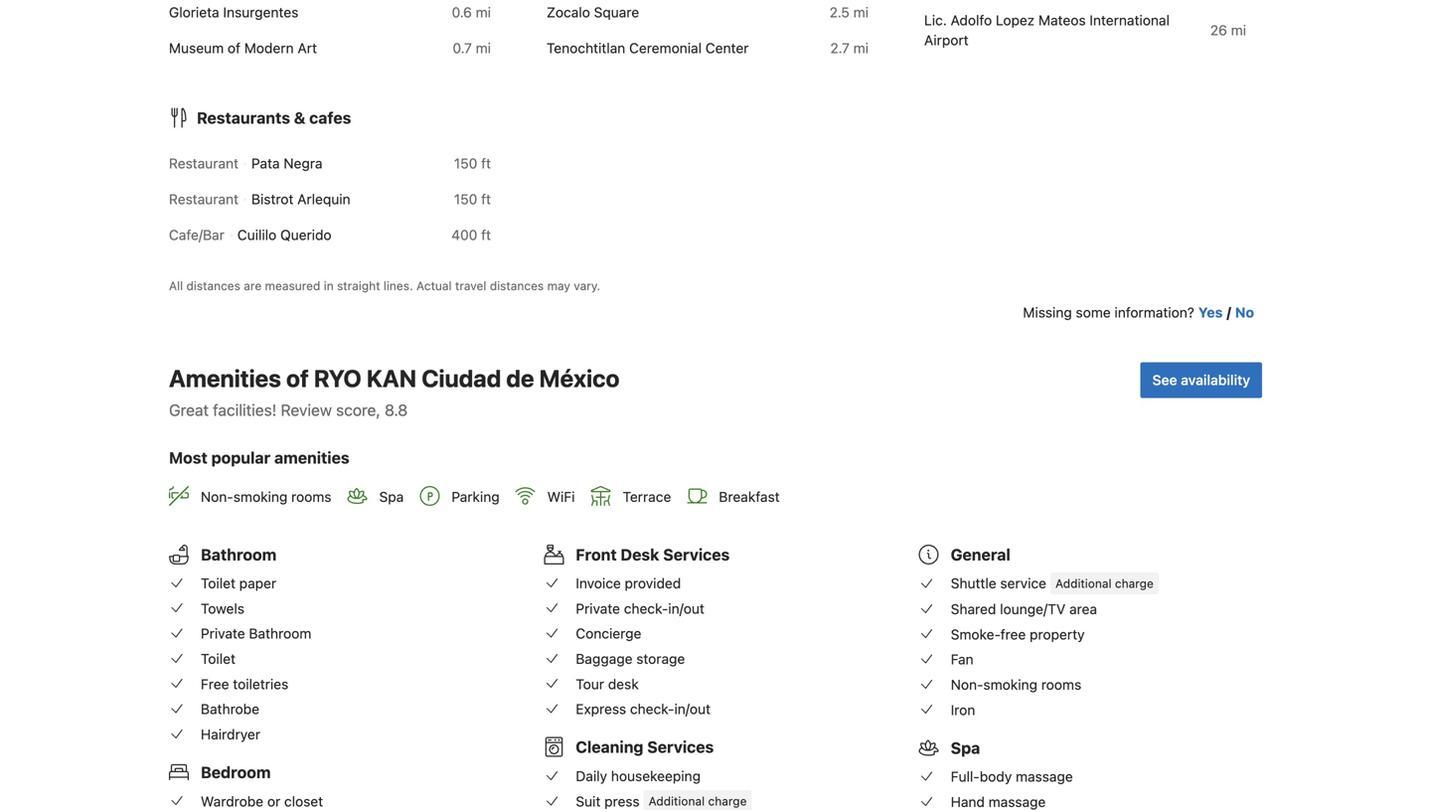 Task type: locate. For each thing, give the bounding box(es) containing it.
services up 'provided'
[[663, 545, 730, 564]]

2 150 ft from the top
[[454, 191, 491, 207]]

1 vertical spatial 150
[[454, 191, 478, 207]]

0 horizontal spatial private
[[201, 626, 245, 642]]

amenities
[[169, 364, 281, 392]]

of inside amenities of ryo kan ciudad de méxico great facilities! review score, 8.8
[[286, 364, 309, 392]]

hairdryer
[[201, 726, 260, 743]]

private for private bathroom
[[201, 626, 245, 642]]

desk
[[608, 676, 639, 692]]

of for amenities
[[286, 364, 309, 392]]

bathroom
[[201, 545, 277, 564], [249, 626, 312, 642]]

/
[[1227, 304, 1232, 321]]

toilet up free
[[201, 651, 236, 667]]

de
[[506, 364, 534, 392]]

lic.
[[925, 12, 947, 28]]

non-
[[201, 488, 233, 505], [951, 677, 984, 693]]

0 vertical spatial 150 ft
[[454, 155, 491, 171]]

1 150 ft from the top
[[454, 155, 491, 171]]

150 for negra
[[454, 155, 478, 171]]

0 vertical spatial private
[[576, 600, 620, 617]]

spa up full-
[[951, 739, 981, 757]]

private for private check-in/out
[[576, 600, 620, 617]]

1 vertical spatial bathroom
[[249, 626, 312, 642]]

2 150 from the top
[[454, 191, 478, 207]]

iron
[[951, 702, 976, 718]]

additional down housekeeping
[[649, 794, 705, 808]]

1 toilet from the top
[[201, 575, 236, 592]]

1 horizontal spatial private
[[576, 600, 620, 617]]

smoking down most popular amenities
[[233, 488, 288, 505]]

3 ft from the top
[[481, 227, 491, 243]]

towels
[[201, 600, 245, 617]]

0 vertical spatial restaurant
[[169, 155, 239, 171]]

measured
[[265, 279, 321, 293]]

bistrot arlequin
[[252, 191, 351, 207]]

2 vertical spatial ft
[[481, 227, 491, 243]]

restaurants
[[197, 108, 290, 127]]

cafes
[[309, 108, 351, 127]]

non-smoking rooms down most popular amenities
[[201, 488, 332, 505]]

0 horizontal spatial non-
[[201, 488, 233, 505]]

charge inside shuttle service additional charge
[[1115, 576, 1154, 590]]

toilet up towels at the bottom
[[201, 575, 236, 592]]

concierge
[[576, 626, 642, 642]]

1 vertical spatial of
[[286, 364, 309, 392]]

toilet paper
[[201, 575, 277, 592]]

shared
[[951, 601, 997, 618]]

2 restaurant from the top
[[169, 191, 239, 207]]

invoice
[[576, 575, 621, 592]]

restaurant down restaurants
[[169, 155, 239, 171]]

0 vertical spatial of
[[228, 40, 241, 56]]

1 horizontal spatial charge
[[1115, 576, 1154, 590]]

0.7 mi
[[453, 40, 491, 56]]

1 horizontal spatial rooms
[[1042, 677, 1082, 693]]

additional up area
[[1056, 576, 1112, 590]]

additional
[[1056, 576, 1112, 590], [649, 794, 705, 808]]

ft for pata negra
[[481, 155, 491, 171]]

mi right 2.7
[[854, 40, 869, 56]]

mi
[[476, 4, 491, 20], [854, 4, 869, 20], [1231, 22, 1247, 38], [476, 40, 491, 56], [854, 40, 869, 56]]

1 vertical spatial toilet
[[201, 651, 236, 667]]

free
[[1001, 626, 1026, 643]]

private
[[576, 600, 620, 617], [201, 626, 245, 642]]

1 horizontal spatial of
[[286, 364, 309, 392]]

center
[[706, 40, 749, 56]]

restaurants & cafes
[[197, 108, 351, 127]]

0 horizontal spatial additional
[[649, 794, 705, 808]]

2 ft from the top
[[481, 191, 491, 207]]

0 vertical spatial toilet
[[201, 575, 236, 592]]

1 vertical spatial non-smoking rooms
[[951, 677, 1082, 693]]

0.6 mi
[[452, 4, 491, 20]]

shared lounge/tv area
[[951, 601, 1098, 618]]

rooms down the property at the bottom of page
[[1042, 677, 1082, 693]]

0 horizontal spatial charge
[[708, 794, 747, 808]]

1 vertical spatial non-
[[951, 677, 984, 693]]

amenities of ryo kan ciudad de méxico great facilities! review score, 8.8
[[169, 364, 620, 420]]

1 horizontal spatial distances
[[490, 279, 544, 293]]

front
[[576, 545, 617, 564]]

2 toilet from the top
[[201, 651, 236, 667]]

restaurant up cafe/bar
[[169, 191, 239, 207]]

0 vertical spatial 150
[[454, 155, 478, 171]]

full-
[[951, 769, 980, 785]]

breakfast
[[719, 488, 780, 505]]

massage right body
[[1016, 769, 1073, 785]]

massage
[[1016, 769, 1073, 785], [989, 794, 1046, 810]]

1 vertical spatial private
[[201, 626, 245, 642]]

check- for private
[[624, 600, 668, 617]]

private down towels at the bottom
[[201, 626, 245, 642]]

charge inside suit press additional charge
[[708, 794, 747, 808]]

additional inside shuttle service additional charge
[[1056, 576, 1112, 590]]

check- down desk
[[630, 701, 675, 717]]

toiletries
[[233, 676, 289, 692]]

in/out
[[668, 600, 705, 617], [675, 701, 711, 717]]

spa left parking
[[379, 488, 404, 505]]

non- down popular
[[201, 488, 233, 505]]

property
[[1030, 626, 1085, 643]]

1 vertical spatial charge
[[708, 794, 747, 808]]

of up review at the left
[[286, 364, 309, 392]]

rooms down amenities
[[291, 488, 332, 505]]

no
[[1236, 304, 1255, 321]]

non- up iron
[[951, 677, 984, 693]]

popular
[[211, 448, 271, 467]]

0 vertical spatial bathroom
[[201, 545, 277, 564]]

0 vertical spatial charge
[[1115, 576, 1154, 590]]

museum
[[169, 40, 224, 56]]

0 vertical spatial in/out
[[668, 600, 705, 617]]

terrace
[[623, 488, 671, 505]]

1 150 from the top
[[454, 155, 478, 171]]

1 vertical spatial in/out
[[675, 701, 711, 717]]

1 vertical spatial ft
[[481, 191, 491, 207]]

travel
[[455, 279, 487, 293]]

baggage storage
[[576, 651, 685, 667]]

mi for 0.6 mi
[[476, 4, 491, 20]]

in/out down 'provided'
[[668, 600, 705, 617]]

charge
[[1115, 576, 1154, 590], [708, 794, 747, 808]]

in/out for express check-in/out
[[675, 701, 711, 717]]

1 vertical spatial smoking
[[984, 677, 1038, 693]]

1 vertical spatial rooms
[[1042, 677, 1082, 693]]

1 restaurant from the top
[[169, 155, 239, 171]]

150 ft for pata negra
[[454, 155, 491, 171]]

smoking down the free
[[984, 677, 1038, 693]]

smoke-free property
[[951, 626, 1085, 643]]

mi for 0.7 mi
[[476, 40, 491, 56]]

1 ft from the top
[[481, 155, 491, 171]]

0 horizontal spatial distances
[[186, 279, 241, 293]]

mi right the "2.5"
[[854, 4, 869, 20]]

area
[[1070, 601, 1098, 618]]

additional for shuttle service
[[1056, 576, 1112, 590]]

see
[[1153, 372, 1178, 388]]

non-smoking rooms down smoke-free property
[[951, 677, 1082, 693]]

mi right 0.7
[[476, 40, 491, 56]]

1 horizontal spatial non-smoking rooms
[[951, 677, 1082, 693]]

26 mi
[[1211, 22, 1247, 38]]

services
[[663, 545, 730, 564], [648, 738, 714, 757]]

1 vertical spatial check-
[[630, 701, 675, 717]]

bathroom up "toiletries"
[[249, 626, 312, 642]]

0.6
[[452, 4, 472, 20]]

&
[[294, 108, 306, 127]]

0 vertical spatial non-smoking rooms
[[201, 488, 332, 505]]

distances right all
[[186, 279, 241, 293]]

housekeeping
[[611, 768, 701, 784]]

services up housekeeping
[[648, 738, 714, 757]]

tour
[[576, 676, 604, 692]]

bathroom up toilet paper
[[201, 545, 277, 564]]

review
[[281, 401, 332, 420]]

400
[[452, 227, 478, 243]]

0 horizontal spatial rooms
[[291, 488, 332, 505]]

1 horizontal spatial additional
[[1056, 576, 1112, 590]]

private down invoice
[[576, 600, 620, 617]]

check- down 'provided'
[[624, 600, 668, 617]]

invoice provided
[[576, 575, 681, 592]]

0 vertical spatial smoking
[[233, 488, 288, 505]]

zocalo
[[547, 4, 590, 20]]

1 vertical spatial spa
[[951, 739, 981, 757]]

non-smoking rooms
[[201, 488, 332, 505], [951, 677, 1082, 693]]

additional inside suit press additional charge
[[649, 794, 705, 808]]

0 horizontal spatial spa
[[379, 488, 404, 505]]

charge for suit press
[[708, 794, 747, 808]]

0.7
[[453, 40, 472, 56]]

smoking
[[233, 488, 288, 505], [984, 677, 1038, 693]]

toilet for toilet paper
[[201, 575, 236, 592]]

pata negra
[[252, 155, 323, 171]]

0 vertical spatial additional
[[1056, 576, 1112, 590]]

of
[[228, 40, 241, 56], [286, 364, 309, 392]]

mi right "0.6"
[[476, 4, 491, 20]]

of left modern
[[228, 40, 241, 56]]

0 vertical spatial ft
[[481, 155, 491, 171]]

distances left may
[[490, 279, 544, 293]]

massage down full-body massage
[[989, 794, 1046, 810]]

1 vertical spatial additional
[[649, 794, 705, 808]]

tenochtitlan ceremonial center
[[547, 40, 749, 56]]

1 horizontal spatial non-
[[951, 677, 984, 693]]

general
[[951, 545, 1011, 564]]

mi right the '26'
[[1231, 22, 1247, 38]]

1 vertical spatial restaurant
[[169, 191, 239, 207]]

desk
[[621, 545, 660, 564]]

actual
[[417, 279, 452, 293]]

are
[[244, 279, 262, 293]]

0 vertical spatial check-
[[624, 600, 668, 617]]

body
[[980, 769, 1012, 785]]

cuililo querido
[[237, 227, 332, 243]]

1 vertical spatial 150 ft
[[454, 191, 491, 207]]

no button
[[1236, 303, 1255, 323]]

shuttle service additional charge
[[951, 575, 1154, 592]]

restaurant for pata negra
[[169, 155, 239, 171]]

service
[[1001, 575, 1047, 592]]

distances
[[186, 279, 241, 293], [490, 279, 544, 293]]

express check-in/out
[[576, 701, 711, 717]]

0 horizontal spatial of
[[228, 40, 241, 56]]

availability
[[1181, 372, 1251, 388]]

wifi
[[547, 488, 575, 505]]

in/out down "storage" at the bottom left of page
[[675, 701, 711, 717]]



Task type: vqa. For each thing, say whether or not it's contained in the screenshot.
0.6
yes



Task type: describe. For each thing, give the bounding box(es) containing it.
méxico
[[539, 364, 620, 392]]

ft for cuililo querido
[[481, 227, 491, 243]]

1 distances from the left
[[186, 279, 241, 293]]

paper
[[239, 575, 277, 592]]

1 horizontal spatial smoking
[[984, 677, 1038, 693]]

baggage
[[576, 651, 633, 667]]

mi for 2.7 mi
[[854, 40, 869, 56]]

full-body massage
[[951, 769, 1073, 785]]

adolfo
[[951, 12, 992, 28]]

free
[[201, 676, 229, 692]]

wardrobe or closet
[[201, 793, 323, 810]]

0 vertical spatial services
[[663, 545, 730, 564]]

international
[[1090, 12, 1170, 28]]

cleaning
[[576, 738, 644, 757]]

yes button
[[1199, 303, 1223, 323]]

400 ft
[[452, 227, 491, 243]]

provided
[[625, 575, 681, 592]]

check- for express
[[630, 701, 675, 717]]

zocalo square
[[547, 4, 639, 20]]

most
[[169, 448, 208, 467]]

press
[[605, 793, 640, 810]]

lines.
[[384, 279, 413, 293]]

modern
[[244, 40, 294, 56]]

150 for arlequin
[[454, 191, 478, 207]]

150 ft for bistrot arlequin
[[454, 191, 491, 207]]

may
[[547, 279, 571, 293]]

in
[[324, 279, 334, 293]]

cafe/bar
[[169, 227, 225, 243]]

0 horizontal spatial smoking
[[233, 488, 288, 505]]

ciudad
[[422, 364, 501, 392]]

missing some information? yes / no
[[1023, 304, 1255, 321]]

tenochtitlan
[[547, 40, 626, 56]]

ceremonial
[[629, 40, 702, 56]]

suit
[[576, 793, 601, 810]]

suit press additional charge
[[576, 793, 747, 810]]

wardrobe
[[201, 793, 264, 810]]

bathrobe
[[201, 701, 260, 717]]

insurgentes
[[223, 4, 299, 20]]

2.5
[[830, 4, 850, 20]]

2.7 mi
[[831, 40, 869, 56]]

private check-in/out
[[576, 600, 705, 617]]

restaurant for bistrot arlequin
[[169, 191, 239, 207]]

art
[[298, 40, 317, 56]]

0 vertical spatial spa
[[379, 488, 404, 505]]

square
[[594, 4, 639, 20]]

great
[[169, 401, 209, 420]]

private bathroom
[[201, 626, 312, 642]]

1 horizontal spatial spa
[[951, 739, 981, 757]]

hand massage
[[951, 794, 1046, 810]]

lopez
[[996, 12, 1035, 28]]

negra
[[284, 155, 323, 171]]

in/out for private check-in/out
[[668, 600, 705, 617]]

2 distances from the left
[[490, 279, 544, 293]]

mi for 2.5 mi
[[854, 4, 869, 20]]

2.5 mi
[[830, 4, 869, 20]]

some
[[1076, 304, 1111, 321]]

most popular amenities
[[169, 448, 350, 467]]

1 vertical spatial services
[[648, 738, 714, 757]]

smoke-
[[951, 626, 1001, 643]]

26
[[1211, 22, 1228, 38]]

1 vertical spatial massage
[[989, 794, 1046, 810]]

charge for shuttle service
[[1115, 576, 1154, 590]]

0 vertical spatial rooms
[[291, 488, 332, 505]]

see availability
[[1153, 372, 1251, 388]]

cuililo
[[237, 227, 277, 243]]

of for museum
[[228, 40, 241, 56]]

fan
[[951, 651, 974, 668]]

museum of modern art
[[169, 40, 317, 56]]

express
[[576, 701, 627, 717]]

lounge/tv
[[1000, 601, 1066, 618]]

additional for suit press
[[649, 794, 705, 808]]

mi for 26 mi
[[1231, 22, 1247, 38]]

lic. adolfo lopez mateos international airport
[[925, 12, 1170, 48]]

all
[[169, 279, 183, 293]]

airport
[[925, 32, 969, 48]]

ft for bistrot arlequin
[[481, 191, 491, 207]]

daily
[[576, 768, 608, 784]]

0 vertical spatial massage
[[1016, 769, 1073, 785]]

0 horizontal spatial non-smoking rooms
[[201, 488, 332, 505]]

tour desk
[[576, 676, 639, 692]]

shuttle
[[951, 575, 997, 592]]

missing
[[1023, 304, 1072, 321]]

storage
[[637, 651, 685, 667]]

free toiletries
[[201, 676, 289, 692]]

toilet for toilet
[[201, 651, 236, 667]]

2.7
[[831, 40, 850, 56]]

0 vertical spatial non-
[[201, 488, 233, 505]]

front desk services
[[576, 545, 730, 564]]

score,
[[336, 401, 381, 420]]

see availability button
[[1141, 362, 1263, 398]]



